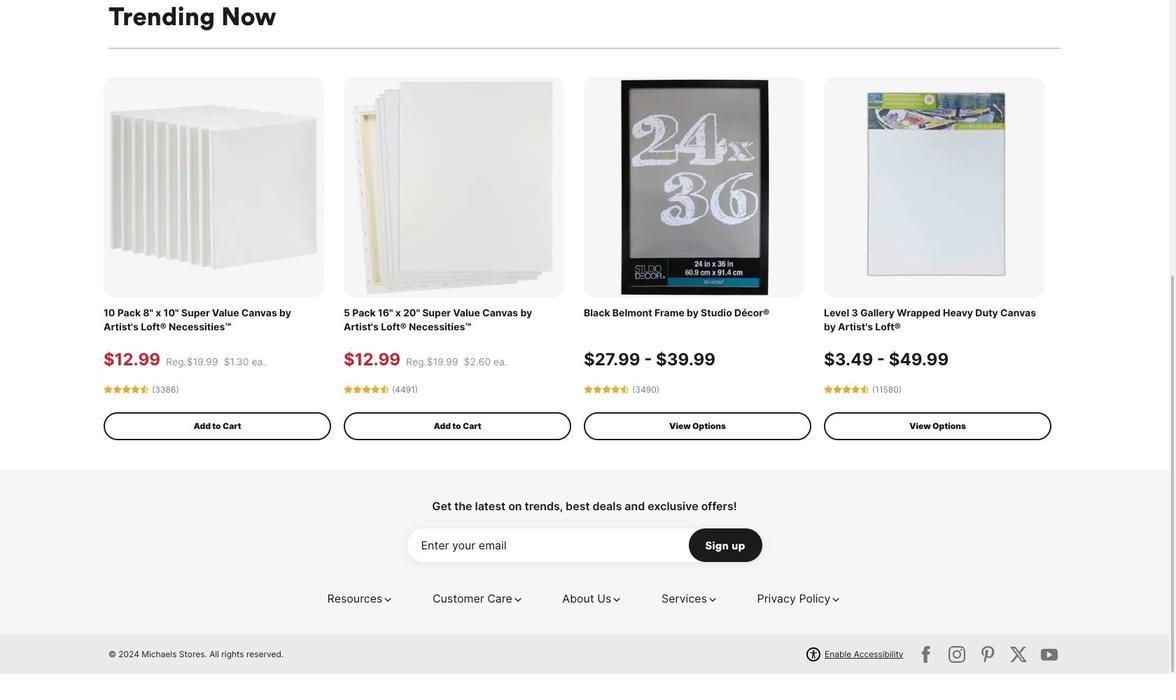 Task type: vqa. For each thing, say whether or not it's contained in the screenshot.
Enter your email field
yes



Task type: locate. For each thing, give the bounding box(es) containing it.
5 pack 16" x 20" super value canvas by artist's loft® necessities™ image
[[344, 77, 564, 297]]

1 twitter image from the left
[[915, 643, 937, 666]]

2 twitter image from the left
[[946, 643, 968, 666]]

twitter image
[[915, 643, 937, 666], [946, 643, 968, 666], [977, 643, 999, 666], [1007, 643, 1030, 666]]

10 pack 8" x 10" super value canvas by artist's loft® necessities™ image
[[104, 77, 324, 297]]



Task type: describe. For each thing, give the bounding box(es) containing it.
Enter your email field
[[407, 528, 762, 562]]

black belmont frame by studio décor® image
[[584, 77, 804, 297]]

level 3 gallery wrapped heavy duty canvas by artist's loft® image
[[824, 77, 1045, 297]]

4 twitter image from the left
[[1007, 643, 1030, 666]]

3 twitter image from the left
[[977, 643, 999, 666]]

youtube image
[[1038, 643, 1061, 666]]



